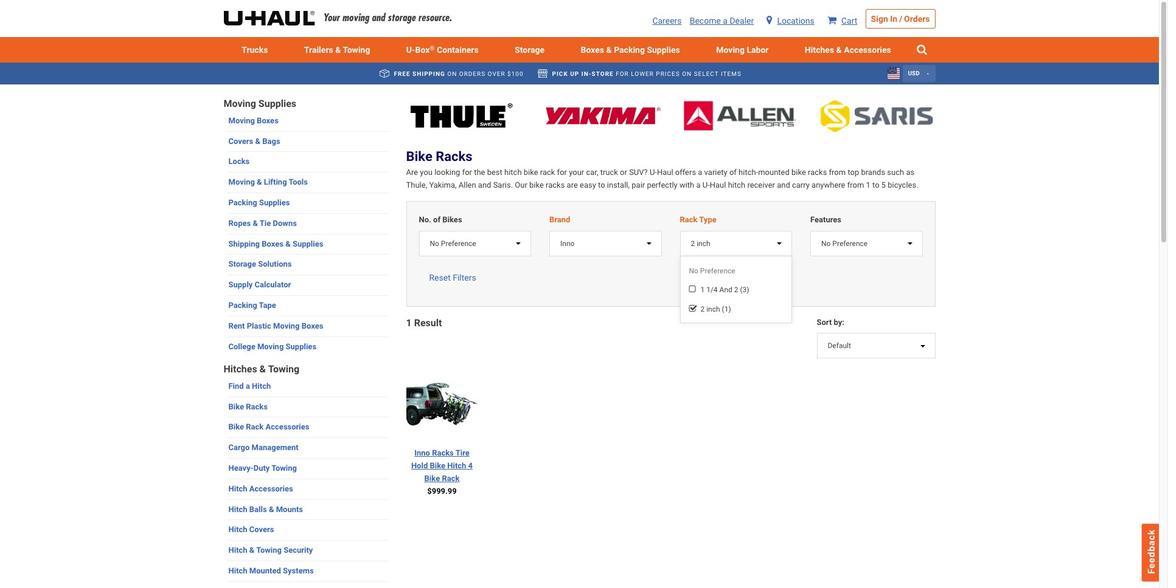 Task type: describe. For each thing, give the bounding box(es) containing it.
ropes
[[228, 219, 251, 228]]

hitch accessories
[[228, 485, 293, 494]]

u-haul hitch receiver and carry anywhere from 1 to 5 bicycles.
[[703, 180, 918, 190]]

& for covers & bags
[[255, 137, 260, 146]]

trailers & towing
[[304, 45, 370, 55]]

no for features
[[821, 240, 831, 248]]

yakima logo image
[[543, 105, 662, 127]]

u- for u-haul hitch receiver and carry anywhere from 1 to 5 bicycles.
[[703, 180, 710, 190]]

trailers
[[304, 45, 333, 55]]

with
[[680, 180, 694, 190]]

inno button
[[549, 231, 662, 257]]

bike rack accessories
[[228, 423, 309, 432]]

0 horizontal spatial of
[[433, 216, 441, 225]]

bike up carry
[[792, 168, 806, 177]]

reset filters button
[[419, 266, 487, 289]]

inno racks tire hold bike hitch 4 bike rack $999.99
[[411, 449, 473, 496]]

& for ropes & tie downs
[[253, 219, 258, 228]]

hitches for hitches & towing
[[224, 364, 257, 376]]

receiver
[[747, 180, 775, 190]]

free shipping on orders over $100
[[394, 71, 524, 77]]

no preference button for features
[[810, 231, 923, 257]]

no preference link
[[689, 267, 735, 276]]

moving labor
[[716, 45, 769, 55]]

your
[[569, 168, 584, 177]]

hitch for hitch balls & mounts
[[228, 505, 247, 514]]

accessories for bike rack accessories
[[266, 423, 309, 432]]

default
[[828, 342, 851, 351]]

rack type
[[680, 216, 717, 225]]

moving supplies
[[224, 98, 296, 110]]

& for hitch & towing security
[[249, 546, 255, 556]]

moving up college moving supplies
[[273, 322, 300, 331]]

u- for u-box containers
[[406, 45, 415, 55]]

$999.99
[[427, 487, 457, 496]]

hitch mounted systems link
[[227, 562, 388, 582]]

0 vertical spatial covers
[[228, 137, 253, 146]]

rack
[[540, 168, 555, 177]]

or
[[620, 168, 627, 177]]

thule,
[[406, 180, 427, 190]]

0 horizontal spatial for
[[462, 168, 472, 177]]

racks inside inno racks tire hold bike hitch 4 bike rack $999.99
[[432, 449, 454, 458]]

shipping boxes & supplies link
[[227, 235, 388, 255]]

covers & bags link
[[227, 132, 388, 152]]

by:
[[834, 318, 844, 327]]

are
[[567, 180, 578, 190]]

& inside 'shipping boxes & supplies' link
[[285, 239, 291, 249]]

no. of bikes
[[419, 216, 462, 225]]

allen sports logo image
[[680, 98, 799, 134]]

suv?
[[629, 168, 648, 177]]

hitch & towing security
[[228, 546, 313, 556]]

thule logo image
[[406, 101, 514, 131]]

looking
[[435, 168, 460, 177]]

college
[[228, 342, 255, 351]]

in-
[[581, 71, 592, 77]]

sign in / orders link
[[866, 9, 935, 29]]

accessories for hitches & accessories
[[844, 45, 891, 55]]

moving for moving labor
[[716, 45, 745, 55]]

pick
[[552, 71, 568, 77]]

of inside 'offers a variety of hitch-mounted bike racks from top brands such as thule, yakima, allen and saris. our bike racks are easy to install, pair perfectly with a'
[[729, 168, 737, 177]]

preference for no. of bikes
[[441, 240, 476, 248]]

1 horizontal spatial haul
[[710, 180, 726, 190]]

0 vertical spatial racks
[[436, 149, 473, 164]]

moving boxes link
[[227, 111, 388, 131]]

supplies inside banner
[[647, 45, 680, 55]]

towing for hitch & towing security
[[256, 546, 282, 556]]

hitch covers
[[228, 526, 274, 535]]

our
[[515, 180, 527, 190]]

a for variety
[[698, 168, 702, 177]]

boxes up solutions
[[262, 239, 283, 249]]

best
[[487, 168, 502, 177]]

packing inside menu
[[614, 45, 645, 55]]

yakima,
[[429, 180, 457, 190]]

banner containing sign in / orders
[[0, 0, 1159, 63]]

towing for heavy-duty towing
[[271, 464, 297, 473]]

moving for moving supplies
[[224, 98, 256, 110]]

bike down are you looking for the best hitch bike rack for your car, truck or suv? u-haul
[[529, 180, 544, 190]]

hitch down the hitches & towing
[[252, 382, 271, 391]]

moving for moving & lifting tools
[[228, 178, 255, 187]]

heavy-duty towing link
[[227, 459, 388, 479]]

1 vertical spatial 2
[[734, 286, 738, 295]]

a for dealer
[[723, 16, 728, 26]]

security
[[284, 546, 313, 556]]

locks link
[[227, 152, 388, 172]]

pair
[[632, 180, 645, 190]]

supply
[[228, 281, 253, 290]]

cargo management link
[[227, 439, 388, 459]]

bike inside bike racks link
[[228, 402, 244, 412]]

you
[[420, 168, 433, 177]]

boxes & packing supplies
[[581, 45, 680, 55]]

1 for 1 result
[[406, 317, 412, 329]]

1 vertical spatial racks
[[246, 402, 268, 412]]

1 vertical spatial covers
[[249, 526, 274, 535]]

2 for 2 inch (1)
[[701, 305, 705, 314]]

0 vertical spatial bike racks
[[406, 149, 473, 164]]

& for trailers & towing
[[335, 45, 341, 55]]

labor
[[747, 45, 769, 55]]

bikes
[[442, 216, 462, 225]]

offers
[[675, 168, 696, 177]]

box
[[415, 45, 430, 55]]

1 vertical spatial from
[[847, 180, 864, 190]]

inch for 2 inch (1)
[[706, 305, 720, 314]]

(3)
[[740, 286, 749, 295]]

preference inside 2 inch element
[[700, 267, 735, 276]]

supply calculator link
[[227, 276, 388, 296]]

solutions
[[258, 260, 292, 269]]

locations link
[[767, 16, 815, 26]]

hitch for hitch mounted systems
[[228, 567, 247, 576]]

to inside 'offers a variety of hitch-mounted bike racks from top brands such as thule, yakima, allen and saris. our bike racks are easy to install, pair perfectly with a'
[[598, 180, 605, 190]]

boxes down packing tape link
[[302, 322, 323, 331]]

shipping icon image
[[380, 69, 389, 78]]

cargo
[[228, 444, 250, 453]]

perfectly
[[647, 180, 678, 190]]

no for no. of bikes
[[430, 240, 439, 248]]

moving for moving boxes
[[228, 116, 255, 125]]

1 vertical spatial rack
[[246, 423, 264, 432]]

moving & lifting tools link
[[227, 173, 388, 193]]

are
[[406, 168, 418, 177]]

type
[[699, 216, 717, 225]]

select
[[694, 71, 719, 77]]

truck
[[600, 168, 618, 177]]

2 inch element
[[680, 257, 792, 323]]

boxes & packing supplies link
[[563, 37, 698, 63]]

sign
[[871, 14, 888, 24]]

2 on from the left
[[682, 71, 692, 77]]

0 vertical spatial haul
[[657, 168, 673, 177]]

1 1/4 and 2 (3) link
[[701, 286, 749, 295]]

hitch balls & mounts
[[228, 505, 303, 514]]

college moving supplies
[[228, 342, 316, 351]]

pick up in-store for lower prices on select items
[[552, 71, 742, 77]]

packing for packing tape
[[228, 301, 257, 310]]

1 vertical spatial hitch
[[728, 180, 745, 190]]

& for moving & lifting tools
[[257, 178, 262, 187]]

trucks link
[[224, 37, 286, 63]]

packing tape
[[228, 301, 276, 310]]

1 horizontal spatial racks
[[808, 168, 827, 177]]

features
[[810, 216, 841, 225]]

management
[[252, 444, 298, 453]]

tools
[[289, 178, 308, 187]]

pickup icon image
[[538, 69, 548, 78]]

bike racks link
[[227, 398, 388, 418]]

no inside 2 inch element
[[689, 267, 698, 276]]

hitch for hitch accessories
[[228, 485, 247, 494]]

inno for inno
[[560, 240, 575, 248]]

& for hitches & towing
[[260, 364, 266, 376]]

cart link
[[827, 16, 857, 26]]

hitch for hitch covers
[[228, 526, 247, 535]]

such
[[887, 168, 904, 177]]

install,
[[607, 180, 630, 190]]

containers
[[437, 45, 479, 55]]



Task type: locate. For each thing, give the bounding box(es) containing it.
hitch left 'balls'
[[228, 505, 247, 514]]

moving down rent plastic moving boxes
[[257, 342, 284, 351]]

hitch left mounted
[[228, 567, 247, 576]]

packing supplies link
[[227, 193, 388, 213]]

bicycles.
[[888, 180, 918, 190]]

preference down bikes
[[441, 240, 476, 248]]

& down cart link
[[836, 45, 842, 55]]

inno racks tire hold bike hitch 4 bike rack image
[[406, 364, 478, 442]]

1 vertical spatial inno
[[414, 449, 430, 458]]

0 vertical spatial of
[[729, 168, 737, 177]]

and down the at left
[[478, 180, 491, 190]]

hitch
[[252, 382, 271, 391], [447, 462, 466, 471], [228, 485, 247, 494], [228, 505, 247, 514], [228, 526, 247, 535], [228, 546, 247, 556], [228, 567, 247, 576]]

0 vertical spatial inch
[[697, 240, 710, 248]]

& inside ropes & tie downs link
[[253, 219, 258, 228]]

1 horizontal spatial no
[[689, 267, 698, 276]]

towing inside trailers & towing link
[[343, 45, 370, 55]]

rack
[[680, 216, 698, 225], [246, 423, 264, 432], [442, 475, 460, 484]]

0 vertical spatial packing
[[614, 45, 645, 55]]

bike right hold
[[430, 462, 445, 471]]

storage for storage
[[515, 45, 545, 55]]

no preference button down bikes
[[419, 231, 531, 257]]

moving & lifting tools
[[228, 178, 308, 187]]

bike up cargo
[[228, 423, 244, 432]]

hitches inside banner
[[805, 45, 834, 55]]

2 vertical spatial accessories
[[249, 485, 293, 494]]

and
[[719, 286, 732, 295]]

towing up the hitch mounted systems
[[256, 546, 282, 556]]

4
[[468, 462, 473, 471]]

supplies down lifting
[[259, 198, 290, 207]]

0 horizontal spatial racks
[[546, 180, 565, 190]]

boxes down moving supplies
[[257, 116, 279, 125]]

storage up the supply
[[228, 260, 256, 269]]

hitch left 4
[[447, 462, 466, 471]]

bike rack accessories link
[[227, 418, 388, 438]]

in / orders
[[890, 14, 930, 24]]

menu inside banner
[[224, 37, 935, 63]]

0 vertical spatial u-
[[406, 45, 415, 55]]

0 horizontal spatial no preference
[[430, 240, 476, 248]]

up
[[570, 71, 579, 77]]

storage solutions
[[228, 260, 292, 269]]

trucks
[[242, 45, 268, 55]]

hitches for hitches & accessories
[[805, 45, 834, 55]]

moving down locks
[[228, 178, 255, 187]]

the
[[474, 168, 485, 177]]

0 vertical spatial shipping
[[413, 71, 445, 77]]

& down hitch covers
[[249, 546, 255, 556]]

1 left result
[[406, 317, 412, 329]]

& down downs
[[285, 239, 291, 249]]

hitch
[[504, 168, 522, 177], [728, 180, 745, 190]]

1 horizontal spatial preference
[[700, 267, 735, 276]]

0 horizontal spatial 2
[[691, 240, 695, 248]]

no preference up 1/4
[[689, 267, 735, 276]]

& inside "hitches & accessories" link
[[836, 45, 842, 55]]

rent plastic moving boxes
[[228, 322, 323, 331]]

moving up the moving boxes
[[224, 98, 256, 110]]

to right easy
[[598, 180, 605, 190]]

carry
[[792, 180, 810, 190]]

0 horizontal spatial on
[[447, 71, 457, 77]]

2 vertical spatial 2
[[701, 305, 705, 314]]

racks
[[808, 168, 827, 177], [546, 180, 565, 190]]

anywhere
[[812, 180, 845, 190]]

locks
[[228, 157, 250, 166]]

no down 2 inch
[[689, 267, 698, 276]]

to left the 5
[[872, 180, 879, 190]]

filters
[[453, 273, 476, 283]]

packing up ropes
[[228, 198, 257, 207]]

towing
[[343, 45, 370, 55], [268, 364, 299, 376], [271, 464, 297, 473], [256, 546, 282, 556]]

0 vertical spatial storage
[[515, 45, 545, 55]]

packing for packing supplies
[[228, 198, 257, 207]]

2 horizontal spatial no
[[821, 240, 831, 248]]

racks down the "rack" at left
[[546, 180, 565, 190]]

2 horizontal spatial preference
[[833, 240, 868, 248]]

inno down brand
[[560, 240, 575, 248]]

bike racks up the looking
[[406, 149, 473, 164]]

banner
[[0, 0, 1159, 63]]

1 vertical spatial storage
[[228, 260, 256, 269]]

1 horizontal spatial bike racks
[[406, 149, 473, 164]]

moving up covers & bags in the left of the page
[[228, 116, 255, 125]]

ropes & tie downs
[[228, 219, 297, 228]]

2 vertical spatial racks
[[432, 449, 454, 458]]

2 for 2 inch
[[691, 240, 695, 248]]

inch for 2 inch
[[697, 240, 710, 248]]

2 inch (1) link
[[701, 305, 731, 314]]

moving labor link
[[698, 37, 787, 63]]

heavy-duty towing
[[228, 464, 297, 473]]

and inside 'offers a variety of hitch-mounted bike racks from top brands such as thule, yakima, allen and saris. our bike racks are easy to install, pair perfectly with a'
[[478, 180, 491, 190]]

a right with
[[696, 180, 701, 190]]

& up store
[[606, 45, 612, 55]]

rent
[[228, 322, 245, 331]]

reset
[[429, 273, 451, 283]]

2 vertical spatial packing
[[228, 301, 257, 310]]

boxes inside menu
[[581, 45, 604, 55]]

1 vertical spatial packing
[[228, 198, 257, 207]]

on left the orders
[[447, 71, 457, 77]]

no
[[430, 240, 439, 248], [821, 240, 831, 248], [689, 267, 698, 276]]

hold
[[411, 462, 428, 471]]

racks left tire
[[432, 449, 454, 458]]

1 for 1 1/4 and 2 (3)
[[701, 286, 705, 295]]

2 horizontal spatial 1
[[866, 180, 871, 190]]

1 horizontal spatial 1
[[701, 286, 705, 295]]

0 horizontal spatial hitches
[[224, 364, 257, 376]]

towing for hitches & towing
[[268, 364, 299, 376]]

& for hitches & accessories
[[836, 45, 842, 55]]

as
[[906, 168, 915, 177]]

1 horizontal spatial on
[[682, 71, 692, 77]]

inch left "(1)"
[[706, 305, 720, 314]]

downs
[[273, 219, 297, 228]]

moving boxes
[[228, 116, 279, 125]]

2 vertical spatial u-
[[703, 180, 710, 190]]

inno inside inno popup button
[[560, 240, 575, 248]]

u- up free
[[406, 45, 415, 55]]

2 horizontal spatial 2
[[734, 286, 738, 295]]

& inside the boxes & packing supplies link
[[606, 45, 612, 55]]

hitch & towing security link
[[227, 542, 388, 562]]

inno for inno racks tire hold bike hitch 4 bike rack $999.99
[[414, 449, 430, 458]]

towing inside heavy-duty towing link
[[271, 464, 297, 473]]

shipping boxes & supplies
[[228, 239, 323, 249]]

racks down find a hitch
[[246, 402, 268, 412]]

& for boxes & packing supplies
[[606, 45, 612, 55]]

plastic
[[247, 322, 271, 331]]

rent plastic moving boxes link
[[227, 317, 388, 337]]

easy
[[580, 180, 596, 190]]

0 horizontal spatial haul
[[657, 168, 673, 177]]

heavy-
[[228, 464, 254, 473]]

1 horizontal spatial u-
[[650, 168, 657, 177]]

1 horizontal spatial storage
[[515, 45, 545, 55]]

haul
[[657, 168, 673, 177], [710, 180, 726, 190]]

inch inside 'popup button'
[[697, 240, 710, 248]]

become a dealer
[[690, 16, 754, 26]]

1 vertical spatial hitches
[[224, 364, 257, 376]]

reset filters
[[429, 273, 476, 283]]

1/4
[[706, 286, 718, 295]]

no preference for no. of bikes
[[430, 240, 476, 248]]

bags
[[262, 137, 280, 146]]

a left dealer
[[723, 16, 728, 26]]

1 horizontal spatial of
[[729, 168, 737, 177]]

0 vertical spatial 1
[[866, 180, 871, 190]]

rack up '$999.99'
[[442, 475, 460, 484]]

no preference down features
[[821, 240, 868, 248]]

hitches & accessories
[[805, 45, 891, 55]]

shipping down ropes
[[228, 239, 260, 249]]

haul up perfectly
[[657, 168, 673, 177]]

hitch down hitch balls & mounts
[[228, 526, 247, 535]]

boxes up in-
[[581, 45, 604, 55]]

no preference button down features
[[810, 231, 923, 257]]

2 horizontal spatial u-
[[703, 180, 710, 190]]

cart
[[841, 16, 857, 26]]

shipping down "box"
[[413, 71, 445, 77]]

0 horizontal spatial from
[[829, 168, 846, 177]]

1 vertical spatial accessories
[[266, 423, 309, 432]]

racks up u-haul hitch receiver and carry anywhere from 1 to 5 bicycles.
[[808, 168, 827, 177]]

& left tie
[[253, 219, 258, 228]]

1 horizontal spatial no preference
[[689, 267, 735, 276]]

& inside "moving & lifting tools" link
[[257, 178, 262, 187]]

1 vertical spatial racks
[[546, 180, 565, 190]]

towing down "management"
[[271, 464, 297, 473]]

covers up locks
[[228, 137, 253, 146]]

saris.
[[493, 180, 513, 190]]

towing down college moving supplies
[[268, 364, 299, 376]]

0 horizontal spatial preference
[[441, 240, 476, 248]]

2 left "(1)"
[[701, 305, 705, 314]]

rack inside inno racks tire hold bike hitch 4 bike rack $999.99
[[442, 475, 460, 484]]

sort
[[817, 318, 832, 327]]

storage up pickup icon
[[515, 45, 545, 55]]

from inside 'offers a variety of hitch-mounted bike racks from top brands such as thule, yakima, allen and saris. our bike racks are easy to install, pair perfectly with a'
[[829, 168, 846, 177]]

u-
[[406, 45, 415, 55], [650, 168, 657, 177], [703, 180, 710, 190]]

inch down type
[[697, 240, 710, 248]]

and down mounted at right top
[[777, 180, 790, 190]]

1 horizontal spatial no preference button
[[810, 231, 923, 257]]

of left hitch-
[[729, 168, 737, 177]]

0 horizontal spatial u-
[[406, 45, 415, 55]]

storage link
[[497, 37, 563, 63]]

find a hitch link
[[227, 377, 388, 397]]

items
[[721, 71, 742, 77]]

to
[[598, 180, 605, 190], [872, 180, 879, 190]]

0 horizontal spatial hitch
[[504, 168, 522, 177]]

no preference button for no. of bikes
[[419, 231, 531, 257]]

on right prices
[[682, 71, 692, 77]]

storage solutions link
[[227, 255, 388, 275]]

1 horizontal spatial hitches
[[805, 45, 834, 55]]

0 horizontal spatial bike racks
[[228, 402, 268, 412]]

hitches up find
[[224, 364, 257, 376]]

1 horizontal spatial hitch
[[728, 180, 745, 190]]

1 on from the left
[[447, 71, 457, 77]]

balls
[[249, 505, 267, 514]]

inno inside inno racks tire hold bike hitch 4 bike rack $999.99
[[414, 449, 430, 458]]

1 inside 2 inch element
[[701, 286, 705, 295]]

no.
[[419, 216, 431, 225]]

1 vertical spatial u-
[[650, 168, 657, 177]]

allen
[[459, 180, 476, 190]]

0 horizontal spatial shipping
[[228, 239, 260, 249]]

packing up "lower"
[[614, 45, 645, 55]]

menu
[[224, 37, 935, 63]]

a right offers
[[698, 168, 702, 177]]

& inside hitch balls & mounts link
[[269, 505, 274, 514]]

hitch up our
[[504, 168, 522, 177]]

1 to from the left
[[598, 180, 605, 190]]

1 horizontal spatial 2
[[701, 305, 705, 314]]

hitch for hitch & towing security
[[228, 546, 247, 556]]

2 down rack type
[[691, 240, 695, 248]]

1 vertical spatial shipping
[[228, 239, 260, 249]]

0 horizontal spatial no preference button
[[419, 231, 531, 257]]

2 horizontal spatial no preference
[[821, 240, 868, 248]]

1 result
[[406, 317, 442, 329]]

careers
[[652, 16, 682, 26]]

1 left 1/4
[[701, 286, 705, 295]]

1 horizontal spatial inno
[[560, 240, 575, 248]]

hitch balls & mounts link
[[227, 500, 388, 520]]

0 vertical spatial 2
[[691, 240, 695, 248]]

0 horizontal spatial storage
[[228, 260, 256, 269]]

rack left type
[[680, 216, 698, 225]]

saris logo image
[[817, 98, 935, 134]]

supplies down ropes & tie downs link
[[293, 239, 323, 249]]

moving up items
[[716, 45, 745, 55]]

2 left (3) at the right of the page
[[734, 286, 738, 295]]

mounted
[[758, 168, 790, 177]]

0 vertical spatial hitch
[[504, 168, 522, 177]]

& inside hitch & towing security link
[[249, 546, 255, 556]]

1 horizontal spatial from
[[847, 180, 864, 190]]

2 horizontal spatial for
[[616, 71, 629, 77]]

hitches down cart link
[[805, 45, 834, 55]]

offers a variety of hitch-mounted bike racks from top brands such as thule, yakima, allen and saris. our bike racks are easy to install, pair perfectly with a
[[406, 168, 915, 190]]

inno up hold
[[414, 449, 430, 458]]

hitch-
[[739, 168, 758, 177]]

&
[[335, 45, 341, 55], [606, 45, 612, 55], [836, 45, 842, 55], [255, 137, 260, 146], [257, 178, 262, 187], [253, 219, 258, 228], [285, 239, 291, 249], [260, 364, 266, 376], [269, 505, 274, 514], [249, 546, 255, 556]]

towing inside hitch & towing security link
[[256, 546, 282, 556]]

find
[[228, 382, 244, 391]]

bike up you
[[406, 149, 432, 164]]

1 horizontal spatial rack
[[442, 475, 460, 484]]

hitch covers link
[[227, 521, 388, 541]]

hitches & accessories link
[[787, 37, 909, 63]]

towing right trailers
[[343, 45, 370, 55]]

2 no preference button from the left
[[810, 231, 923, 257]]

tire
[[455, 449, 470, 458]]

packing down the supply
[[228, 301, 257, 310]]

0 horizontal spatial and
[[478, 180, 491, 190]]

2 to from the left
[[872, 180, 879, 190]]

mounts
[[276, 505, 303, 514]]

2 and from the left
[[777, 180, 790, 190]]

& left lifting
[[257, 178, 262, 187]]

1 vertical spatial haul
[[710, 180, 726, 190]]

0 vertical spatial inno
[[560, 240, 575, 248]]

rack up cargo management in the bottom left of the page
[[246, 423, 264, 432]]

1 vertical spatial bike racks
[[228, 402, 268, 412]]

& left bags
[[255, 137, 260, 146]]

bike up our
[[524, 168, 538, 177]]

locations
[[777, 16, 815, 26]]

tie
[[260, 219, 271, 228]]

0 vertical spatial from
[[829, 168, 846, 177]]

1 horizontal spatial to
[[872, 180, 879, 190]]

no preference for features
[[821, 240, 868, 248]]

haul down variety
[[710, 180, 726, 190]]

0 vertical spatial hitches
[[805, 45, 834, 55]]

& inside trailers & towing link
[[335, 45, 341, 55]]

cargo management
[[228, 444, 298, 453]]

bike inside bike rack accessories link
[[228, 423, 244, 432]]

hitch down hitch-
[[728, 180, 745, 190]]

bike down find
[[228, 402, 244, 412]]

orders
[[459, 71, 486, 77]]

covers & bags
[[228, 137, 280, 146]]

hitch down hitch covers
[[228, 546, 247, 556]]

bike up '$999.99'
[[424, 475, 440, 484]]

2 vertical spatial rack
[[442, 475, 460, 484]]

covers down 'balls'
[[249, 526, 274, 535]]

1 vertical spatial of
[[433, 216, 441, 225]]

2 vertical spatial 1
[[406, 317, 412, 329]]

accessories up hitch balls & mounts
[[249, 485, 293, 494]]

1 no preference button from the left
[[419, 231, 531, 257]]

1 horizontal spatial shipping
[[413, 71, 445, 77]]

1 and from the left
[[478, 180, 491, 190]]

0 horizontal spatial 1
[[406, 317, 412, 329]]

no down the no. of bikes on the left of page
[[430, 240, 439, 248]]

brands
[[861, 168, 885, 177]]

accessories inside banner
[[844, 45, 891, 55]]

2 inch button
[[680, 231, 792, 257]]

menu containing trucks
[[224, 37, 935, 63]]

calculator
[[255, 281, 291, 290]]

become a dealer link
[[690, 16, 754, 26]]

0 horizontal spatial to
[[598, 180, 605, 190]]

0 vertical spatial racks
[[808, 168, 827, 177]]

2 inside 'popup button'
[[691, 240, 695, 248]]

u- right suv?
[[650, 168, 657, 177]]

duty
[[254, 464, 270, 473]]

no down features
[[821, 240, 831, 248]]

$100
[[507, 71, 524, 77]]

1 vertical spatial 1
[[701, 286, 705, 295]]

for right the "rack" at left
[[557, 168, 567, 177]]

of right no.
[[433, 216, 441, 225]]

storage for storage solutions
[[228, 260, 256, 269]]

0 horizontal spatial no
[[430, 240, 439, 248]]

a for hitch
[[246, 382, 250, 391]]

prices
[[656, 71, 680, 77]]

no preference inside 2 inch element
[[689, 267, 735, 276]]

0 horizontal spatial rack
[[246, 423, 264, 432]]

supplies up the moving boxes
[[258, 98, 296, 110]]

1 horizontal spatial and
[[777, 180, 790, 190]]

storage inside 'link'
[[515, 45, 545, 55]]

hitch down heavy-
[[228, 485, 247, 494]]

a inside banner
[[723, 16, 728, 26]]

hitch inside inno racks tire hold bike hitch 4 bike rack $999.99
[[447, 462, 466, 471]]

preference for features
[[833, 240, 868, 248]]

supply calculator
[[228, 281, 291, 290]]

inch
[[697, 240, 710, 248], [706, 305, 720, 314]]

supplies down rent plastic moving boxes link
[[286, 342, 316, 351]]

& right trailers
[[335, 45, 341, 55]]

accessories down "sign"
[[844, 45, 891, 55]]

from up anywhere
[[829, 168, 846, 177]]

1 horizontal spatial for
[[557, 168, 567, 177]]

u- inside menu
[[406, 45, 415, 55]]

trailers & towing link
[[286, 37, 388, 63]]

0 vertical spatial rack
[[680, 216, 698, 225]]

no preference down bikes
[[430, 240, 476, 248]]

1 vertical spatial inch
[[706, 305, 720, 314]]

a right find
[[246, 382, 250, 391]]

2 horizontal spatial rack
[[680, 216, 698, 225]]

towing for trailers & towing
[[343, 45, 370, 55]]

mounted
[[249, 567, 281, 576]]

0 horizontal spatial inno
[[414, 449, 430, 458]]

for right store
[[616, 71, 629, 77]]

0 vertical spatial accessories
[[844, 45, 891, 55]]

& inside covers & bags link
[[255, 137, 260, 146]]



Task type: vqa. For each thing, say whether or not it's contained in the screenshot.


